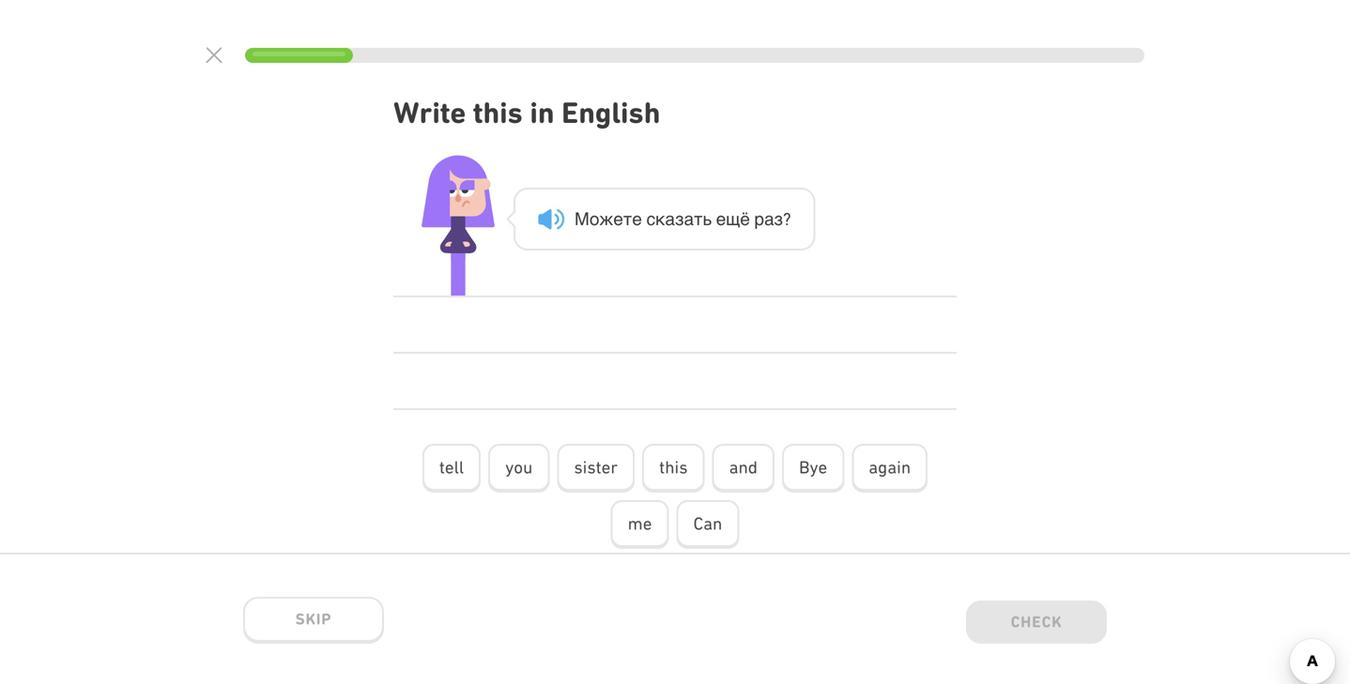 Task type: vqa. For each thing, say whether or not it's contained in the screenshot.
Он button
no



Task type: describe. For each thing, give the bounding box(es) containing it.
2 з from the left
[[774, 209, 783, 229]]

tell button
[[422, 444, 481, 493]]

sister
[[574, 457, 618, 478]]

again
[[869, 457, 911, 478]]

in
[[530, 95, 555, 130]]

skip button
[[243, 597, 384, 644]]

о
[[590, 209, 599, 229]]

с
[[647, 209, 655, 229]]

к
[[655, 209, 665, 229]]

check button
[[966, 601, 1107, 648]]

1 з from the left
[[675, 209, 684, 229]]

щ
[[726, 209, 740, 229]]

ь
[[703, 209, 712, 229]]

me button
[[611, 501, 669, 549]]

м
[[575, 209, 590, 229]]

tell
[[439, 457, 464, 478]]

2 а from the left
[[684, 209, 694, 229]]

bye
[[799, 457, 828, 478]]

р
[[754, 209, 764, 229]]

me
[[628, 514, 652, 534]]

can button
[[677, 501, 739, 549]]

3 е from the left
[[716, 209, 726, 229]]

skip
[[295, 610, 332, 629]]

м о ж е т е с к а з а т ь
[[575, 209, 712, 229]]

write this in english
[[393, 95, 661, 130]]



Task type: locate. For each thing, give the bounding box(es) containing it.
again button
[[852, 444, 928, 493]]

you button
[[489, 444, 550, 493]]

this button
[[642, 444, 705, 493]]

0 horizontal spatial а
[[665, 209, 675, 229]]

0 horizontal spatial з
[[675, 209, 684, 229]]

and
[[729, 457, 758, 478]]

з
[[675, 209, 684, 229], [774, 209, 783, 229]]

0 horizontal spatial е
[[613, 209, 623, 229]]

3 а from the left
[[764, 209, 774, 229]]

this
[[473, 95, 523, 130], [659, 457, 688, 478]]

з right к
[[675, 209, 684, 229]]

а
[[665, 209, 675, 229], [684, 209, 694, 229], [764, 209, 774, 229]]

write
[[393, 95, 466, 130]]

е щ ё р а з ?
[[716, 209, 791, 229]]

е
[[613, 209, 623, 229], [632, 209, 642, 229], [716, 209, 726, 229]]

1 т from the left
[[623, 209, 632, 229]]

1 horizontal spatial з
[[774, 209, 783, 229]]

you
[[505, 457, 533, 478]]

е right о
[[613, 209, 623, 229]]

english
[[562, 95, 661, 130]]

this up the me button
[[659, 457, 688, 478]]

е right "ь"
[[716, 209, 726, 229]]

т
[[623, 209, 632, 229], [694, 209, 703, 229]]

а left "?" in the right top of the page
[[764, 209, 774, 229]]

2 т from the left
[[694, 209, 703, 229]]

а right с at top
[[665, 209, 675, 229]]

1 horizontal spatial т
[[694, 209, 703, 229]]

т right ж
[[623, 209, 632, 229]]

and button
[[712, 444, 775, 493]]

2 е from the left
[[632, 209, 642, 229]]

з right р at the top right
[[774, 209, 783, 229]]

е left с at top
[[632, 209, 642, 229]]

ё
[[740, 209, 750, 229]]

ж
[[599, 209, 613, 229]]

1 horizontal spatial this
[[659, 457, 688, 478]]

0 horizontal spatial this
[[473, 95, 523, 130]]

bye button
[[782, 444, 844, 493]]

1 horizontal spatial е
[[632, 209, 642, 229]]

this left in
[[473, 95, 523, 130]]

sister button
[[557, 444, 635, 493]]

can
[[693, 514, 722, 534]]

?
[[783, 209, 791, 229]]

this inside button
[[659, 457, 688, 478]]

1 horizontal spatial а
[[684, 209, 694, 229]]

1 vertical spatial this
[[659, 457, 688, 478]]

0 horizontal spatial т
[[623, 209, 632, 229]]

0 vertical spatial this
[[473, 95, 523, 130]]

check
[[1011, 613, 1062, 631]]

т left щ
[[694, 209, 703, 229]]

1 а from the left
[[665, 209, 675, 229]]

1 е from the left
[[613, 209, 623, 229]]

progress bar
[[245, 48, 1145, 63]]

2 horizontal spatial а
[[764, 209, 774, 229]]

2 horizontal spatial е
[[716, 209, 726, 229]]

а left "ь"
[[684, 209, 694, 229]]



